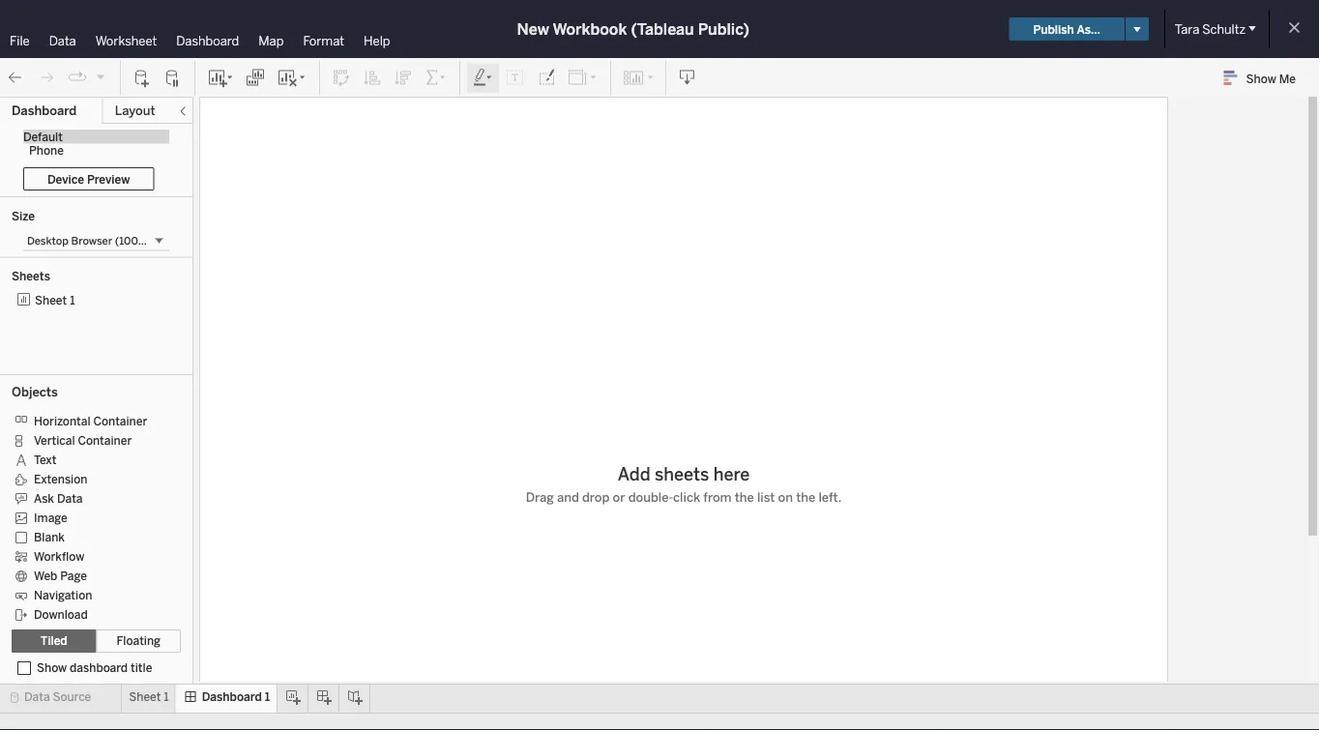 Task type: vqa. For each thing, say whether or not it's contained in the screenshot.
PROFIT
no



Task type: describe. For each thing, give the bounding box(es) containing it.
2 the from the left
[[796, 490, 816, 505]]

show me button
[[1216, 63, 1314, 93]]

device
[[47, 172, 84, 186]]

show for show me
[[1247, 71, 1277, 85]]

800)
[[156, 234, 181, 247]]

objects list box
[[12, 405, 181, 624]]

show labels image
[[506, 68, 525, 88]]

here
[[714, 464, 750, 485]]

tara
[[1175, 21, 1200, 37]]

or
[[613, 490, 625, 505]]

format
[[303, 33, 344, 48]]

text
[[34, 453, 56, 467]]

extension
[[34, 472, 88, 486]]

list
[[757, 490, 775, 505]]

1 horizontal spatial replay animation image
[[95, 71, 106, 82]]

2 vertical spatial dashboard
[[202, 690, 262, 704]]

redo image
[[37, 68, 56, 88]]

image option
[[12, 508, 167, 527]]

duplicate image
[[246, 68, 265, 88]]

source
[[53, 690, 91, 704]]

swap rows and columns image
[[332, 68, 351, 88]]

new data source image
[[133, 68, 152, 88]]

phone
[[29, 144, 64, 158]]

help
[[364, 33, 390, 48]]

add sheets here drag and drop or double-click from the list on the left.
[[526, 464, 842, 505]]

new
[[517, 20, 549, 38]]

sheets
[[12, 269, 50, 283]]

show dashboard title
[[37, 661, 152, 675]]

drag
[[526, 490, 554, 505]]

me
[[1280, 71, 1296, 85]]

container for vertical container
[[78, 434, 132, 448]]

default phone
[[23, 130, 64, 158]]

floating
[[117, 634, 161, 648]]

preview
[[87, 172, 130, 186]]

1 horizontal spatial sheet
[[129, 690, 161, 704]]

desktop browser (1000 x 800)
[[27, 234, 181, 247]]

publish as...
[[1034, 22, 1101, 36]]

blank
[[34, 530, 65, 544]]

new worksheet image
[[207, 68, 234, 88]]

and
[[557, 490, 579, 505]]

ask data
[[34, 492, 83, 506]]

public)
[[698, 20, 750, 38]]

show for show dashboard title
[[37, 661, 67, 675]]

vertical container option
[[12, 430, 167, 450]]

0 horizontal spatial sheet
[[35, 293, 67, 307]]

show/hide cards image
[[623, 68, 654, 88]]

layout
[[115, 103, 155, 119]]

publish
[[1034, 22, 1075, 36]]

tiled
[[40, 634, 67, 648]]

0 horizontal spatial replay animation image
[[68, 68, 87, 87]]

dashboard
[[70, 661, 128, 675]]

clear sheet image
[[277, 68, 308, 88]]

2 horizontal spatial 1
[[265, 690, 270, 704]]

totals image
[[425, 68, 448, 88]]

ask data option
[[12, 489, 167, 508]]

data for data
[[49, 33, 76, 48]]

dashboard 1
[[202, 690, 270, 704]]

new workbook (tableau public)
[[517, 20, 750, 38]]

(tableau
[[631, 20, 694, 38]]

click
[[673, 490, 700, 505]]

web page
[[34, 569, 87, 583]]

show me
[[1247, 71, 1296, 85]]

on
[[778, 490, 793, 505]]

horizontal container
[[34, 414, 147, 428]]



Task type: locate. For each thing, give the bounding box(es) containing it.
1 horizontal spatial show
[[1247, 71, 1277, 85]]

workbook
[[553, 20, 627, 38]]

file
[[10, 33, 30, 48]]

dashboard
[[176, 33, 239, 48], [12, 103, 77, 119], [202, 690, 262, 704]]

0 horizontal spatial 1
[[70, 293, 75, 307]]

device preview button
[[23, 167, 154, 191]]

from
[[704, 490, 732, 505]]

container for horizontal container
[[93, 414, 147, 428]]

data source
[[24, 690, 91, 704]]

add
[[618, 464, 651, 485]]

container
[[93, 414, 147, 428], [78, 434, 132, 448]]

schultz
[[1203, 21, 1246, 37]]

replay animation image left new data source "icon"
[[95, 71, 106, 82]]

1 vertical spatial sheet
[[129, 690, 161, 704]]

format workbook image
[[537, 68, 556, 88]]

web
[[34, 569, 57, 583]]

data inside option
[[57, 492, 83, 506]]

0 vertical spatial data
[[49, 33, 76, 48]]

desktop
[[27, 234, 69, 247]]

container down 'horizontal container'
[[78, 434, 132, 448]]

pause auto updates image
[[163, 68, 183, 88]]

publish as... button
[[1009, 17, 1125, 41]]

the right on
[[796, 490, 816, 505]]

1
[[70, 293, 75, 307], [164, 690, 169, 704], [265, 690, 270, 704]]

sort ascending image
[[363, 68, 382, 88]]

0 horizontal spatial sheet 1
[[35, 293, 75, 307]]

map
[[259, 33, 284, 48]]

1 the from the left
[[735, 490, 754, 505]]

togglestate option group
[[12, 630, 181, 653]]

download image
[[678, 68, 697, 88]]

as...
[[1077, 22, 1101, 36]]

download
[[34, 608, 88, 622]]

text option
[[12, 450, 167, 469]]

double-
[[628, 490, 673, 505]]

workflow option
[[12, 547, 167, 566]]

x
[[148, 234, 153, 247]]

blank option
[[12, 527, 167, 547]]

1 vertical spatial sheet 1
[[129, 690, 169, 704]]

1 vertical spatial dashboard
[[12, 103, 77, 119]]

container up vertical container option
[[93, 414, 147, 428]]

extension option
[[12, 469, 167, 489]]

data
[[49, 33, 76, 48], [57, 492, 83, 506], [24, 690, 50, 704]]

1 vertical spatial data
[[57, 492, 83, 506]]

tara schultz
[[1175, 21, 1246, 37]]

show left me
[[1247, 71, 1277, 85]]

1 horizontal spatial 1
[[164, 690, 169, 704]]

1 vertical spatial container
[[78, 434, 132, 448]]

show inside "button"
[[1247, 71, 1277, 85]]

0 horizontal spatial show
[[37, 661, 67, 675]]

sheets
[[655, 464, 709, 485]]

vertical container
[[34, 434, 132, 448]]

replay animation image right 'redo' 'icon'
[[68, 68, 87, 87]]

title
[[131, 661, 152, 675]]

image
[[34, 511, 68, 525]]

vertical
[[34, 434, 75, 448]]

workflow
[[34, 550, 84, 564]]

1 horizontal spatial the
[[796, 490, 816, 505]]

0 vertical spatial sheet
[[35, 293, 67, 307]]

2 vertical spatial data
[[24, 690, 50, 704]]

device preview
[[47, 172, 130, 186]]

show
[[1247, 71, 1277, 85], [37, 661, 67, 675]]

objects
[[12, 384, 58, 400]]

sort descending image
[[394, 68, 413, 88]]

horizontal
[[34, 414, 91, 428]]

0 vertical spatial dashboard
[[176, 33, 239, 48]]

sheet 1
[[35, 293, 75, 307], [129, 690, 169, 704]]

the left the list
[[735, 490, 754, 505]]

worksheet
[[95, 33, 157, 48]]

default
[[23, 130, 63, 144]]

0 vertical spatial container
[[93, 414, 147, 428]]

show down tiled on the bottom
[[37, 661, 67, 675]]

web page option
[[12, 566, 167, 585]]

browser
[[71, 234, 112, 247]]

navigation
[[34, 588, 92, 602]]

collapse image
[[177, 105, 189, 117]]

data for data source
[[24, 690, 50, 704]]

replay animation image
[[68, 68, 87, 87], [95, 71, 106, 82]]

1 horizontal spatial sheet 1
[[129, 690, 169, 704]]

sheet 1 down sheets
[[35, 293, 75, 307]]

highlight image
[[472, 68, 494, 88]]

horizontal container option
[[12, 411, 167, 430]]

download option
[[12, 605, 167, 624]]

data up 'redo' 'icon'
[[49, 33, 76, 48]]

(1000
[[115, 234, 145, 247]]

fit image
[[568, 68, 599, 88]]

page
[[60, 569, 87, 583]]

navigation option
[[12, 585, 167, 605]]

undo image
[[6, 68, 25, 88]]

sheet down title
[[129, 690, 161, 704]]

0 vertical spatial sheet 1
[[35, 293, 75, 307]]

0 horizontal spatial the
[[735, 490, 754, 505]]

left.
[[819, 490, 842, 505]]

1 vertical spatial show
[[37, 661, 67, 675]]

drop
[[582, 490, 610, 505]]

0 vertical spatial show
[[1247, 71, 1277, 85]]

the
[[735, 490, 754, 505], [796, 490, 816, 505]]

ask
[[34, 492, 54, 506]]

sheet 1 down title
[[129, 690, 169, 704]]

sheet
[[35, 293, 67, 307], [129, 690, 161, 704]]

size
[[12, 209, 35, 223]]

data left source
[[24, 690, 50, 704]]

data down extension
[[57, 492, 83, 506]]

sheet down sheets
[[35, 293, 67, 307]]



